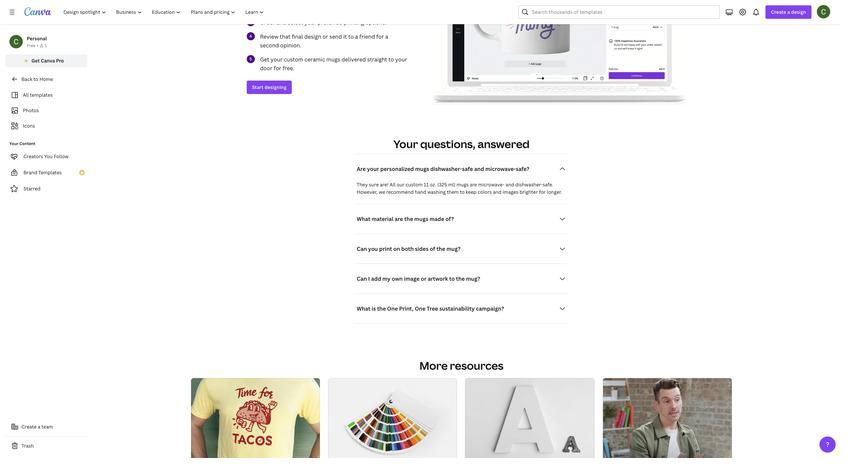 Task type: vqa. For each thing, say whether or not it's contained in the screenshot.
"Ai" for Mojo AI
no



Task type: describe. For each thing, give the bounding box(es) containing it.
starred link
[[5, 182, 87, 195]]

trash link
[[5, 439, 87, 453]]

start designing
[[252, 84, 287, 90]]

1
[[45, 43, 47, 48]]

Search search field
[[532, 6, 716, 18]]

the right the "material"
[[404, 215, 413, 223]]

how to design and order your custom mug image
[[432, 0, 687, 103]]

door
[[260, 64, 272, 72]]

ml)
[[448, 181, 456, 188]]

of?
[[446, 215, 454, 223]]

content
[[19, 141, 35, 146]]

perfect
[[362, 0, 381, 3]]

1 one from the left
[[387, 305, 398, 312]]

christina overa image
[[817, 5, 831, 18]]

design inside dropdown button
[[791, 9, 806, 15]]

create a team button
[[5, 420, 87, 434]]

your right straight
[[395, 56, 407, 63]]

resources
[[450, 358, 504, 373]]

design inside the 'review that final design or send it to a friend for a second opinion.'
[[304, 33, 321, 40]]

team
[[41, 424, 53, 430]]

for for a
[[376, 33, 384, 40]]

review
[[260, 33, 279, 40]]

follow
[[54, 153, 69, 160]]

can for can i add my own image or artwork to the mug?
[[357, 275, 367, 282]]

sure
[[369, 181, 379, 188]]

to inside dropdown button
[[449, 275, 455, 282]]

can you print on both sides of the mug? button
[[354, 242, 569, 255]]

sides
[[415, 245, 429, 252]]

options.
[[366, 19, 387, 26]]

preferred
[[318, 19, 343, 26]]

get for get canva pro
[[31, 57, 40, 64]]

templates
[[30, 92, 53, 98]]

are
[[357, 165, 366, 173]]

colors
[[478, 189, 492, 195]]

are your personalized mugs dishwasher-safe and microwave-safe?
[[357, 165, 530, 173]]

your right 'select'
[[305, 19, 316, 26]]

opinion.
[[280, 42, 301, 49]]

washing
[[428, 189, 446, 195]]

more resources
[[420, 358, 504, 373]]

final
[[292, 33, 303, 40]]

microwave- inside dropdown button
[[486, 165, 516, 173]]

and inside dropdown button
[[474, 165, 484, 173]]

brighter
[[520, 189, 538, 195]]

keep
[[466, 189, 477, 195]]

icons
[[23, 123, 35, 129]]

back to home link
[[5, 73, 87, 86]]

starred
[[24, 185, 41, 192]]

or inside dropdown button
[[421, 275, 427, 282]]

creators you follow
[[24, 153, 69, 160]]

what for what material are the mugs made of?
[[357, 215, 371, 223]]

ceramic
[[305, 56, 325, 63]]

that
[[280, 33, 291, 40]]

are inside they sure are! all our custom 11 oz. (325 ml) mugs are microwave- and dishwasher-safe. however, we recommend hand washing them to keep colors and images brighter for longer.
[[470, 181, 477, 188]]

can i add my own image or artwork to the mug? button
[[354, 272, 569, 285]]

order
[[260, 19, 275, 26]]

made
[[430, 215, 444, 223]]

•
[[37, 43, 38, 48]]

the right "artwork" on the bottom
[[456, 275, 465, 282]]

to right back
[[33, 76, 38, 82]]

brand
[[24, 169, 37, 176]]

custom inside get your custom ceramic mugs delivered straight to your door for free.
[[284, 56, 303, 63]]

photos
[[23, 107, 39, 114]]

you
[[44, 153, 53, 160]]

to inside they sure are! all our custom 11 oz. (325 ml) mugs are microwave- and dishwasher-safe. however, we recommend hand washing them to keep colors and images brighter for longer.
[[460, 189, 465, 195]]

1 vertical spatial mug?
[[466, 275, 480, 282]]

designing
[[265, 84, 287, 90]]

using
[[289, 0, 302, 3]]

free
[[27, 43, 35, 48]]

a inside button
[[38, 424, 40, 430]]

own
[[392, 275, 403, 282]]

i
[[368, 275, 370, 282]]

select
[[288, 19, 303, 26]]

can i add my own image or artwork to the mug?
[[357, 275, 480, 282]]

recommend
[[386, 189, 414, 195]]

and up images on the right top of page
[[506, 181, 514, 188]]

design.
[[277, 5, 295, 12]]

what is the one print, one tree sustainability campaign? button
[[354, 302, 569, 315]]

image
[[404, 275, 420, 282]]

dishwasher- inside they sure are! all our custom 11 oz. (325 ml) mugs are microwave- and dishwasher-safe. however, we recommend hand washing them to keep colors and images brighter for longer.
[[516, 181, 543, 188]]

hand
[[415, 189, 426, 195]]

customize
[[260, 0, 287, 3]]

a inside dropdown button
[[788, 9, 790, 15]]

mugs inside they sure are! all our custom 11 oz. (325 ml) mugs are microwave- and dishwasher-safe. however, we recommend hand washing them to keep colors and images brighter for longer.
[[457, 181, 469, 188]]

and right order
[[277, 19, 286, 26]]

material
[[372, 215, 394, 223]]

dishwasher- inside are your personalized mugs dishwasher-safe and microwave-safe? dropdown button
[[431, 165, 462, 173]]

creative
[[304, 0, 325, 3]]

delivered
[[342, 56, 366, 63]]

your up door
[[271, 56, 283, 63]]

our
[[397, 181, 405, 188]]

back
[[21, 76, 32, 82]]

custom inside they sure are! all our custom 11 oz. (325 ml) mugs are microwave- and dishwasher-safe. however, we recommend hand washing them to keep colors and images brighter for longer.
[[406, 181, 423, 188]]

your for your questions, answered
[[394, 137, 418, 151]]

they
[[357, 181, 368, 188]]

your questions, answered
[[394, 137, 530, 151]]

print,
[[399, 305, 414, 312]]

images
[[503, 189, 519, 195]]

mugs inside dropdown button
[[415, 215, 428, 223]]

your content
[[9, 141, 35, 146]]

questions,
[[420, 137, 476, 151]]

however,
[[357, 189, 378, 195]]

review that final design or send it to a friend for a second opinion.
[[260, 33, 388, 49]]

free.
[[283, 64, 294, 72]]

straight
[[367, 56, 387, 63]]

create a design button
[[766, 5, 812, 19]]

can for can you print on both sides of the mug?
[[357, 245, 367, 252]]

for inside they sure are! all our custom 11 oz. (325 ml) mugs are microwave- and dishwasher-safe. however, we recommend hand washing them to keep colors and images brighter for longer.
[[539, 189, 546, 195]]

all templates link
[[9, 89, 83, 101]]

and right colors
[[493, 189, 502, 195]]



Task type: locate. For each thing, give the bounding box(es) containing it.
campaign?
[[476, 305, 504, 312]]

design
[[791, 9, 806, 15], [304, 33, 321, 40]]

2 can from the top
[[357, 275, 367, 282]]

custom up free.
[[284, 56, 303, 63]]

answered
[[478, 137, 530, 151]]

0 vertical spatial dishwasher-
[[431, 165, 462, 173]]

my
[[383, 275, 391, 282]]

and inside customize using creative elements and perfect your mug's design.
[[351, 0, 361, 3]]

microwave- inside they sure are! all our custom 11 oz. (325 ml) mugs are microwave- and dishwasher-safe. however, we recommend hand washing them to keep colors and images brighter for longer.
[[478, 181, 505, 188]]

2 horizontal spatial for
[[539, 189, 546, 195]]

second
[[260, 42, 279, 49]]

for inside the 'review that final design or send it to a friend for a second opinion.'
[[376, 33, 384, 40]]

creators you follow link
[[5, 150, 87, 163]]

printing
[[344, 19, 364, 26]]

canva
[[41, 57, 55, 64]]

0 horizontal spatial or
[[323, 33, 328, 40]]

your up personalized
[[394, 137, 418, 151]]

order and select your preferred printing options.
[[260, 19, 387, 26]]

free •
[[27, 43, 38, 48]]

start designing link
[[247, 80, 292, 94]]

mugs left 'made'
[[415, 215, 428, 223]]

one
[[387, 305, 398, 312], [415, 305, 426, 312]]

all templates
[[23, 92, 53, 98]]

to left keep
[[460, 189, 465, 195]]

mugs inside dropdown button
[[415, 165, 429, 173]]

create inside dropdown button
[[771, 9, 787, 15]]

0 vertical spatial for
[[376, 33, 384, 40]]

1 vertical spatial dishwasher-
[[516, 181, 543, 188]]

1 vertical spatial all
[[390, 181, 396, 188]]

1 vertical spatial for
[[274, 64, 281, 72]]

you
[[368, 245, 378, 252]]

your right are
[[367, 165, 379, 173]]

is
[[372, 305, 376, 312]]

can left i at the bottom
[[357, 275, 367, 282]]

0 vertical spatial are
[[470, 181, 477, 188]]

what for what is the one print, one tree sustainability campaign?
[[357, 305, 371, 312]]

get your custom ceramic mugs delivered straight to your door for free.
[[260, 56, 407, 72]]

microwave- up colors
[[478, 181, 505, 188]]

print
[[379, 245, 392, 252]]

mug? up what is the one print, one tree sustainability campaign? dropdown button
[[466, 275, 480, 282]]

custom up hand
[[406, 181, 423, 188]]

creators
[[24, 153, 43, 160]]

personalized
[[380, 165, 414, 173]]

all
[[23, 92, 29, 98], [390, 181, 396, 188]]

are inside dropdown button
[[395, 215, 403, 223]]

get left the canva on the left top
[[31, 57, 40, 64]]

1 what from the top
[[357, 215, 371, 223]]

create a team
[[21, 424, 53, 430]]

0 horizontal spatial design
[[304, 33, 321, 40]]

get inside get your custom ceramic mugs delivered straight to your door for free.
[[260, 56, 269, 63]]

1 vertical spatial what
[[357, 305, 371, 312]]

1 vertical spatial are
[[395, 215, 403, 223]]

microwave- up images on the right top of page
[[486, 165, 516, 173]]

friend
[[360, 33, 375, 40]]

your
[[383, 0, 395, 3], [305, 19, 316, 26], [271, 56, 283, 63], [395, 56, 407, 63], [367, 165, 379, 173]]

for for free.
[[274, 64, 281, 72]]

add
[[371, 275, 381, 282]]

or inside the 'review that final design or send it to a friend for a second opinion.'
[[323, 33, 328, 40]]

create inside button
[[21, 424, 37, 430]]

0 vertical spatial mug?
[[447, 245, 461, 252]]

are your personalized mugs dishwasher-safe and microwave-safe? button
[[354, 162, 569, 176]]

how to use fonts effectively image
[[465, 378, 595, 458]]

on
[[393, 245, 400, 252]]

1 horizontal spatial are
[[470, 181, 477, 188]]

mugs right ml)
[[457, 181, 469, 188]]

0 vertical spatial microwave-
[[486, 165, 516, 173]]

your
[[394, 137, 418, 151], [9, 141, 18, 146]]

mug's
[[260, 5, 275, 12]]

mugs up "11"
[[415, 165, 429, 173]]

for left free.
[[274, 64, 281, 72]]

safe.
[[543, 181, 554, 188]]

1 vertical spatial or
[[421, 275, 427, 282]]

0 vertical spatial can
[[357, 245, 367, 252]]

sustainability
[[440, 305, 475, 312]]

1 can from the top
[[357, 245, 367, 252]]

create for create a design
[[771, 9, 787, 15]]

are
[[470, 181, 477, 188], [395, 215, 403, 223]]

mugs inside get your custom ceramic mugs delivered straight to your door for free.
[[327, 56, 340, 63]]

1 horizontal spatial all
[[390, 181, 396, 188]]

2 one from the left
[[415, 305, 426, 312]]

your right perfect
[[383, 0, 395, 3]]

the right of
[[437, 245, 445, 252]]

or left send
[[323, 33, 328, 40]]

to inside the 'review that final design or send it to a friend for a second opinion.'
[[348, 33, 354, 40]]

0 vertical spatial design
[[791, 9, 806, 15]]

0 horizontal spatial create
[[21, 424, 37, 430]]

for inside get your custom ceramic mugs delivered straight to your door for free.
[[274, 64, 281, 72]]

design right final
[[304, 33, 321, 40]]

0 horizontal spatial all
[[23, 92, 29, 98]]

0 horizontal spatial one
[[387, 305, 398, 312]]

what left is
[[357, 305, 371, 312]]

create a logo in canva image
[[191, 378, 320, 458]]

1 horizontal spatial custom
[[406, 181, 423, 188]]

your inside dropdown button
[[367, 165, 379, 173]]

home
[[39, 76, 53, 82]]

are up keep
[[470, 181, 477, 188]]

dishwasher-
[[431, 165, 462, 173], [516, 181, 543, 188]]

icons link
[[9, 120, 83, 132]]

top level navigation element
[[59, 5, 270, 19]]

2 vertical spatial for
[[539, 189, 546, 195]]

what inside what material are the mugs made of? dropdown button
[[357, 215, 371, 223]]

1 vertical spatial create
[[21, 424, 37, 430]]

None search field
[[519, 5, 720, 19]]

artwork
[[428, 275, 448, 282]]

what material are the mugs made of?
[[357, 215, 454, 223]]

they sure are! all our custom 11 oz. (325 ml) mugs are microwave- and dishwasher-safe. however, we recommend hand washing them to keep colors and images brighter for longer.
[[357, 181, 562, 195]]

what left the "material"
[[357, 215, 371, 223]]

0 vertical spatial custom
[[284, 56, 303, 63]]

trash
[[21, 443, 34, 449]]

all left our at the top of page
[[390, 181, 396, 188]]

what is the one print, one tree sustainability campaign?
[[357, 305, 504, 312]]

your inside customize using creative elements and perfect your mug's design.
[[383, 0, 395, 3]]

100 color combinations and how to apply them to your designs image
[[328, 378, 457, 458]]

get for get your custom ceramic mugs delivered straight to your door for free.
[[260, 56, 269, 63]]

what material are the mugs made of? button
[[354, 212, 569, 226]]

of
[[430, 245, 435, 252]]

0 horizontal spatial are
[[395, 215, 403, 223]]

get canva pro
[[31, 57, 64, 64]]

can you print on both sides of the mug?
[[357, 245, 461, 252]]

to inside get your custom ceramic mugs delivered straight to your door for free.
[[389, 56, 394, 63]]

and left perfect
[[351, 0, 361, 3]]

2 what from the top
[[357, 305, 371, 312]]

create a design
[[771, 9, 806, 15]]

it
[[343, 33, 347, 40]]

0 horizontal spatial custom
[[284, 56, 303, 63]]

mug?
[[447, 245, 461, 252], [466, 275, 480, 282]]

1 horizontal spatial get
[[260, 56, 269, 63]]

templates
[[38, 169, 62, 176]]

one left print,
[[387, 305, 398, 312]]

elements
[[326, 0, 350, 3]]

oz.
[[430, 181, 436, 188]]

all inside they sure are! all our custom 11 oz. (325 ml) mugs are microwave- and dishwasher-safe. however, we recommend hand washing them to keep colors and images brighter for longer.
[[390, 181, 396, 188]]

and
[[351, 0, 361, 3], [277, 19, 286, 26], [474, 165, 484, 173], [506, 181, 514, 188], [493, 189, 502, 195]]

and right safe
[[474, 165, 484, 173]]

back to home
[[21, 76, 53, 82]]

0 horizontal spatial for
[[274, 64, 281, 72]]

1 horizontal spatial design
[[791, 9, 806, 15]]

0 horizontal spatial mug?
[[447, 245, 461, 252]]

1 horizontal spatial mug?
[[466, 275, 480, 282]]

1 vertical spatial microwave-
[[478, 181, 505, 188]]

get
[[260, 56, 269, 63], [31, 57, 40, 64]]

longer.
[[547, 189, 562, 195]]

get up door
[[260, 56, 269, 63]]

get inside button
[[31, 57, 40, 64]]

1 vertical spatial can
[[357, 275, 367, 282]]

the
[[404, 215, 413, 223], [437, 245, 445, 252], [456, 275, 465, 282], [377, 305, 386, 312]]

or right image
[[421, 275, 427, 282]]

mug? right of
[[447, 245, 461, 252]]

safe?
[[516, 165, 530, 173]]

0 vertical spatial create
[[771, 9, 787, 15]]

1 horizontal spatial or
[[421, 275, 427, 282]]

dishwasher- up brighter
[[516, 181, 543, 188]]

mugs
[[327, 56, 340, 63], [415, 165, 429, 173], [457, 181, 469, 188], [415, 215, 428, 223]]

customize using creative elements and perfect your mug's design.
[[260, 0, 395, 12]]

your for your content
[[9, 141, 18, 146]]

0 vertical spatial what
[[357, 215, 371, 223]]

one left 'tree'
[[415, 305, 426, 312]]

1 horizontal spatial for
[[376, 33, 384, 40]]

0 horizontal spatial get
[[31, 57, 40, 64]]

1 vertical spatial custom
[[406, 181, 423, 188]]

for down safe.
[[539, 189, 546, 195]]

what inside what is the one print, one tree sustainability campaign? dropdown button
[[357, 305, 371, 312]]

0 vertical spatial all
[[23, 92, 29, 98]]

start
[[252, 84, 264, 90]]

both
[[401, 245, 414, 252]]

mugs right ceramic
[[327, 56, 340, 63]]

create for create a team
[[21, 424, 37, 430]]

the right is
[[377, 305, 386, 312]]

1 horizontal spatial dishwasher-
[[516, 181, 543, 188]]

0 horizontal spatial dishwasher-
[[431, 165, 462, 173]]

11
[[424, 181, 429, 188]]

design left christina overa icon
[[791, 9, 806, 15]]

pro
[[56, 57, 64, 64]]

1 horizontal spatial one
[[415, 305, 426, 312]]

custom
[[284, 56, 303, 63], [406, 181, 423, 188]]

to right "artwork" on the bottom
[[449, 275, 455, 282]]

all left templates
[[23, 92, 29, 98]]

0 horizontal spatial your
[[9, 141, 18, 146]]

brand templates link
[[5, 166, 87, 179]]

branding your business image
[[603, 378, 732, 458]]

tree
[[427, 305, 438, 312]]

safe
[[462, 165, 473, 173]]

for right the 'friend' at the left
[[376, 33, 384, 40]]

can left you
[[357, 245, 367, 252]]

to right it at the top left of the page
[[348, 33, 354, 40]]

1 vertical spatial design
[[304, 33, 321, 40]]

1 horizontal spatial create
[[771, 9, 787, 15]]

1 horizontal spatial your
[[394, 137, 418, 151]]

dishwasher- up (325
[[431, 165, 462, 173]]

0 vertical spatial or
[[323, 33, 328, 40]]

or
[[323, 33, 328, 40], [421, 275, 427, 282]]

your left content
[[9, 141, 18, 146]]

to right straight
[[389, 56, 394, 63]]

are right the "material"
[[395, 215, 403, 223]]



